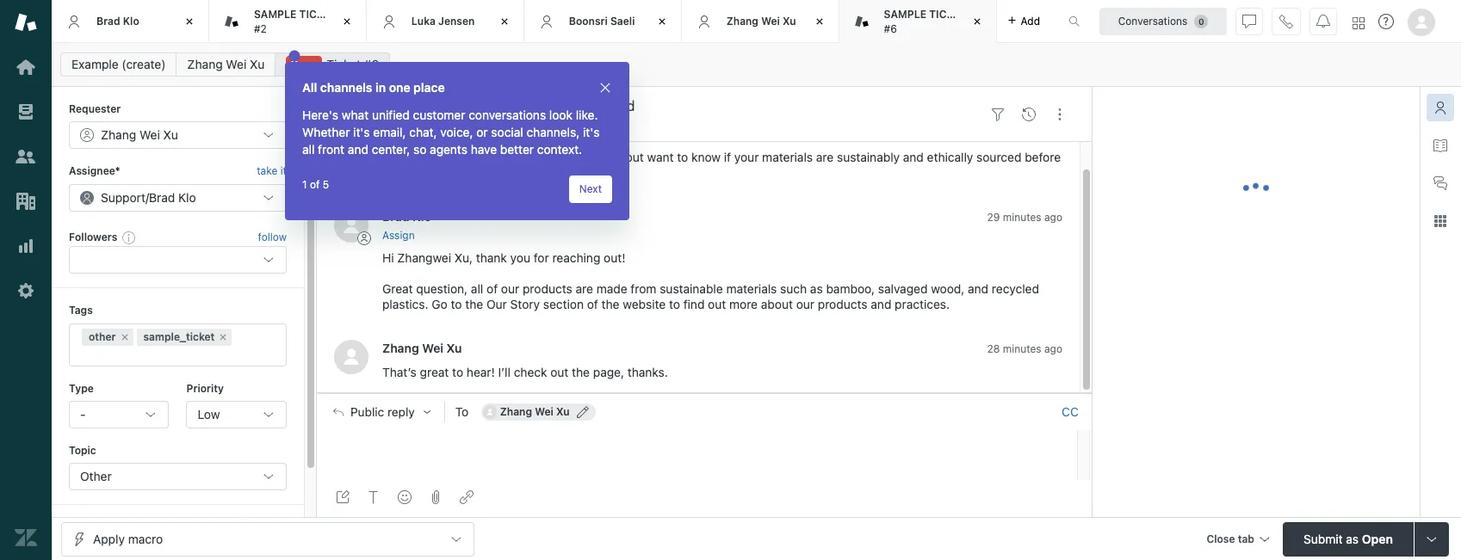 Task type: describe. For each thing, give the bounding box(es) containing it.
zhangwei
[[397, 250, 451, 265]]

1 horizontal spatial as
[[1347, 532, 1360, 547]]

zhang wei xu inside tab
[[727, 14, 796, 27]]

add link (cmd k) image
[[460, 491, 474, 505]]

28 minutes ago text field
[[988, 343, 1063, 355]]

close image for brad klo
[[181, 13, 198, 30]]

5
[[323, 178, 329, 191]]

1 vertical spatial open
[[1363, 532, 1394, 547]]

are inside great question, all of our products are made from sustainable materials such as bamboo, salvaged wood, and recycled plastics. go to the our story section of the website to find out more about our products and practices.
[[576, 281, 594, 296]]

organizations image
[[15, 190, 37, 213]]

brad klo link
[[382, 210, 431, 224]]

Subject field
[[331, 96, 979, 116]]

take it button
[[257, 163, 287, 181]]

zhang wei xu tab
[[682, 0, 840, 43]]

find
[[684, 297, 705, 312]]

sourced
[[977, 150, 1022, 165]]

draft mode image
[[336, 491, 350, 505]]

#2
[[254, 22, 267, 35]]

email,
[[373, 125, 406, 140]]

center,
[[372, 142, 410, 157]]

brad klo
[[96, 14, 139, 27]]

minutes for that's great to hear! i'll check out the page, thanks.
[[1003, 343, 1042, 355]]

minutes for hi zhangwei xu, thank you for reaching out!
[[1003, 211, 1042, 224]]

agents
[[430, 142, 468, 157]]

1 horizontal spatial the
[[572, 365, 590, 380]]

are inside hi, i'm interested in some of your products, but want to know if your materials are sustainably and ethically sourced before purchasing.
[[817, 150, 834, 165]]

conversations button
[[1100, 7, 1228, 35]]

saeli
[[611, 14, 635, 27]]

have
[[471, 142, 497, 157]]

here's
[[302, 108, 339, 122]]

before
[[1025, 150, 1061, 165]]

zendesk products image
[[1353, 17, 1365, 29]]

wei inside secondary element
[[226, 57, 247, 72]]

main element
[[0, 0, 52, 561]]

go
[[432, 297, 448, 312]]

great
[[420, 365, 449, 380]]

context.
[[537, 142, 582, 157]]

1 vertical spatial our
[[797, 297, 815, 312]]

ago for that's great to hear! i'll check out the page, thanks.
[[1045, 343, 1063, 355]]

edit user image
[[577, 407, 589, 419]]

hi zhangwei xu, thank you for reaching out!
[[382, 250, 626, 265]]

if
[[724, 150, 731, 165]]

brad for brad klo assign
[[382, 210, 410, 224]]

and inside hi, i'm interested in some of your products, but want to know if your materials are sustainably and ethically sourced before purchasing.
[[904, 150, 924, 165]]

as inside great question, all of our products are made from sustainable materials such as bamboo, salvaged wood, and recycled plastics. go to the our story section of the website to find out more about our products and practices.
[[811, 281, 823, 296]]

close image for zhang wei xu
[[811, 13, 828, 30]]

close image inside all channels in one place dialog
[[599, 81, 613, 95]]

materials inside great question, all of our products are made from sustainable materials such as bamboo, salvaged wood, and recycled plastics. go to the our story section of the website to find out more about our products and practices.
[[727, 281, 777, 296]]

of inside 1 of 5 next
[[310, 178, 320, 191]]

social
[[491, 125, 523, 140]]

in inside hi, i'm interested in some of your products, but want to know if your materials are sustainably and ethically sourced before purchasing.
[[480, 150, 490, 165]]

sustainable
[[660, 281, 723, 296]]

take
[[257, 165, 278, 178]]

tabs tab list
[[52, 0, 1051, 43]]

our
[[487, 297, 507, 312]]

- button
[[69, 401, 169, 429]]

insert emojis image
[[398, 491, 412, 505]]

type
[[69, 382, 94, 395]]

0 horizontal spatial our
[[501, 281, 520, 296]]

bamboo,
[[827, 281, 875, 296]]

xu inside conversationlabel log
[[447, 341, 462, 355]]

out!
[[604, 250, 626, 265]]

out inside great question, all of our products are made from sustainable materials such as bamboo, salvaged wood, and recycled plastics. go to the our story section of the website to find out more about our products and practices.
[[708, 297, 726, 312]]

0 horizontal spatial the
[[465, 297, 483, 312]]

apps image
[[1434, 215, 1448, 228]]

format text image
[[367, 491, 381, 505]]

hi
[[382, 250, 394, 265]]

close image inside boonsri saeli tab
[[654, 13, 671, 30]]

to left hear!
[[452, 365, 464, 380]]

brad klo assign
[[382, 210, 431, 242]]

place
[[414, 80, 445, 95]]

wood,
[[931, 281, 965, 296]]

close image for #2
[[338, 13, 356, 30]]

jensen
[[439, 14, 475, 27]]

wei inside conversationlabel log
[[422, 341, 444, 355]]

xu left edit user image
[[557, 406, 570, 419]]

plastics.
[[382, 297, 429, 312]]

it
[[281, 165, 287, 178]]

and inside here's what unified customer conversations look like. whether it's email, chat, voice, or social channels, it's all front and center, so agents have better context.
[[348, 142, 369, 157]]

practices.
[[895, 297, 950, 312]]

and right wood,
[[968, 281, 989, 296]]

conversationlabel log
[[317, 111, 1093, 394]]

zhang inside conversationlabel log
[[382, 341, 419, 355]]

wei inside tab
[[762, 14, 780, 27]]

events image
[[1023, 107, 1036, 121]]

#2 tab
[[209, 0, 367, 43]]

or
[[477, 125, 488, 140]]

views image
[[15, 101, 37, 123]]

open inside open link
[[291, 58, 318, 71]]

to
[[456, 405, 469, 419]]

look
[[550, 108, 573, 122]]

channels,
[[527, 125, 580, 140]]

#6
[[884, 22, 898, 35]]

luka jensen tab
[[367, 0, 524, 43]]

all
[[302, 80, 317, 95]]

1 your from the left
[[541, 150, 566, 165]]

2 avatar image from the top
[[334, 209, 369, 243]]

like.
[[576, 108, 598, 122]]

brad for brad klo
[[96, 14, 120, 27]]

sustainably
[[837, 150, 900, 165]]

1 horizontal spatial zhang wei xu link
[[382, 341, 462, 355]]

that's great to hear! i'll check out the page, thanks.
[[382, 365, 668, 380]]

more
[[730, 297, 758, 312]]

you
[[511, 250, 531, 265]]

luka
[[412, 14, 436, 27]]

i'm
[[401, 150, 418, 165]]

customer
[[413, 108, 466, 122]]

all inside great question, all of our products are made from sustainable materials such as bamboo, salvaged wood, and recycled plastics. go to the our story section of the website to find out more about our products and practices.
[[471, 281, 484, 296]]

reaching
[[553, 250, 601, 265]]

want
[[647, 150, 674, 165]]

submit as open
[[1304, 532, 1394, 547]]

to right go
[[451, 297, 462, 312]]

zendesk support image
[[15, 11, 37, 34]]

interested
[[421, 150, 477, 165]]

thank
[[476, 250, 507, 265]]

conversations
[[469, 108, 546, 122]]

hear!
[[467, 365, 495, 380]]

great question, all of our products are made from sustainable materials such as bamboo, salvaged wood, and recycled plastics. go to the our story section of the website to find out more about our products and practices.
[[382, 281, 1040, 312]]

-
[[80, 407, 86, 422]]

zhang inside tab
[[727, 14, 759, 27]]

0 vertical spatial zhang wei xu link
[[176, 53, 276, 77]]

better
[[500, 142, 534, 157]]

klo for brad klo
[[123, 14, 139, 27]]

but
[[626, 150, 644, 165]]

voice,
[[441, 125, 473, 140]]

zhang wei xu down check
[[500, 406, 570, 419]]

1 vertical spatial out
[[551, 365, 569, 380]]

hi, i'm interested in some of your products, but want to know if your materials are sustainably and ethically sourced before purchasing.
[[382, 150, 1061, 180]]

1
[[302, 178, 307, 191]]

luka jensen
[[412, 14, 475, 27]]

so
[[414, 142, 427, 157]]



Task type: locate. For each thing, give the bounding box(es) containing it.
zhang wei xu inside secondary element
[[187, 57, 265, 72]]

1 vertical spatial zhang wei xu link
[[382, 341, 462, 355]]

avatar image left "assign"
[[334, 209, 369, 243]]

ago right 28
[[1045, 343, 1063, 355]]

channels
[[320, 80, 373, 95]]

xu inside secondary element
[[250, 57, 265, 72]]

materials right if
[[763, 150, 813, 165]]

all inside here's what unified customer conversations look like. whether it's email, chat, voice, or social channels, it's all front and center, so agents have better context.
[[302, 142, 315, 157]]

of down made
[[587, 297, 599, 312]]

conversations
[[1119, 14, 1188, 27]]

minutes
[[1003, 211, 1042, 224], [1003, 343, 1042, 355]]

of right 1
[[310, 178, 320, 191]]

it's down like.
[[583, 125, 600, 140]]

great
[[382, 281, 413, 296]]

0 horizontal spatial your
[[541, 150, 566, 165]]

and right front
[[348, 142, 369, 157]]

1 horizontal spatial all
[[471, 281, 484, 296]]

example
[[72, 57, 119, 72]]

2 ago from the top
[[1045, 343, 1063, 355]]

admin image
[[15, 280, 37, 302]]

submit
[[1304, 532, 1344, 547]]

add attachment image
[[429, 491, 443, 505]]

zhang up secondary element
[[727, 14, 759, 27]]

1 ago from the top
[[1045, 211, 1063, 224]]

zhang wei xu up great
[[382, 341, 462, 355]]

1 horizontal spatial open
[[1363, 532, 1394, 547]]

3 close image from the left
[[969, 13, 986, 30]]

0 horizontal spatial are
[[576, 281, 594, 296]]

get started image
[[15, 56, 37, 78]]

your right if
[[735, 150, 759, 165]]

1 horizontal spatial out
[[708, 297, 726, 312]]

website
[[623, 297, 666, 312]]

the left "page,"
[[572, 365, 590, 380]]

close image
[[181, 13, 198, 30], [496, 13, 513, 30], [811, 13, 828, 30], [599, 81, 613, 95]]

close image inside luka jensen tab
[[496, 13, 513, 30]]

our up our
[[501, 281, 520, 296]]

page,
[[593, 365, 625, 380]]

materials up more
[[727, 281, 777, 296]]

front
[[318, 142, 345, 157]]

story
[[511, 297, 540, 312]]

it's down what at the top left
[[353, 125, 370, 140]]

zhang wei xu link up great
[[382, 341, 462, 355]]

1 vertical spatial minutes
[[1003, 343, 1042, 355]]

0 horizontal spatial klo
[[123, 14, 139, 27]]

our down such
[[797, 297, 815, 312]]

klo for brad klo assign
[[413, 210, 431, 224]]

low button
[[186, 401, 287, 429]]

sample
[[352, 118, 387, 131]]

know
[[692, 150, 721, 165]]

as right such
[[811, 281, 823, 296]]

(create)
[[122, 57, 166, 72]]

low
[[198, 407, 220, 422]]

your down 'channels,'
[[541, 150, 566, 165]]

klo inside tab
[[123, 14, 139, 27]]

0 horizontal spatial as
[[811, 281, 823, 296]]

zendesk image
[[15, 527, 37, 550]]

close image right jensen
[[496, 13, 513, 30]]

0 vertical spatial are
[[817, 150, 834, 165]]

2 close image from the left
[[654, 13, 671, 30]]

ago for hi zhangwei xu, thank you for reaching out!
[[1045, 211, 1063, 224]]

1 horizontal spatial it's
[[583, 125, 600, 140]]

recycled
[[992, 281, 1040, 296]]

ticket
[[390, 118, 417, 131]]

out right find
[[708, 297, 726, 312]]

to
[[677, 150, 689, 165], [451, 297, 462, 312], [669, 297, 681, 312], [452, 365, 464, 380]]

3 avatar image from the top
[[334, 340, 369, 374]]

0 vertical spatial all
[[302, 142, 315, 157]]

zhang wei xu inside conversationlabel log
[[382, 341, 462, 355]]

wei left edit user image
[[535, 406, 554, 419]]

klo
[[123, 14, 139, 27], [413, 210, 431, 224]]

reporting image
[[15, 235, 37, 258]]

and
[[348, 142, 369, 157], [904, 150, 924, 165], [968, 281, 989, 296], [871, 297, 892, 312]]

29 minutes ago text field
[[988, 211, 1063, 224]]

0 horizontal spatial brad
[[96, 14, 120, 27]]

2 your from the left
[[735, 150, 759, 165]]

one
[[389, 80, 411, 95]]

2 minutes from the top
[[1003, 343, 1042, 355]]

brad up example (create) at the left top of page
[[96, 14, 120, 27]]

1 minutes from the top
[[1003, 211, 1042, 224]]

0 horizontal spatial close image
[[338, 13, 356, 30]]

1 horizontal spatial our
[[797, 297, 815, 312]]

zhang wei xu link
[[176, 53, 276, 77], [382, 341, 462, 355]]

1 horizontal spatial your
[[735, 150, 759, 165]]

wei down the "#2" tab
[[226, 57, 247, 72]]

here's what unified customer conversations look like. whether it's email, chat, voice, or social channels, it's all front and center, so agents have better context.
[[302, 108, 600, 157]]

0 vertical spatial avatar image
[[334, 125, 369, 160]]

xu up secondary element
[[783, 14, 796, 27]]

close image inside the "#2" tab
[[338, 13, 356, 30]]

in
[[376, 80, 386, 95], [480, 150, 490, 165]]

0 vertical spatial as
[[811, 281, 823, 296]]

customers image
[[15, 146, 37, 168]]

0 vertical spatial in
[[376, 80, 386, 95]]

to left find
[[669, 297, 681, 312]]

about
[[761, 297, 793, 312]]

to right want on the left of page
[[677, 150, 689, 165]]

0 vertical spatial out
[[708, 297, 726, 312]]

follow button
[[258, 230, 287, 245]]

wei up secondary element
[[762, 14, 780, 27]]

0 vertical spatial brad
[[96, 14, 120, 27]]

thanks.
[[628, 365, 668, 380]]

1 horizontal spatial in
[[480, 150, 490, 165]]

are up section at the left bottom of page
[[576, 281, 594, 296]]

wei up great
[[422, 341, 444, 355]]

klo inside brad klo assign
[[413, 210, 431, 224]]

1 vertical spatial ago
[[1045, 343, 1063, 355]]

what
[[342, 108, 369, 122]]

i'll
[[498, 365, 511, 380]]

2 horizontal spatial close image
[[969, 13, 986, 30]]

and down the "salvaged"
[[871, 297, 892, 312]]

28 minutes ago
[[988, 343, 1063, 355]]

avatar image for hi,
[[334, 125, 369, 160]]

secondary element
[[52, 47, 1462, 82]]

brad inside tab
[[96, 14, 120, 27]]

in inside dialog
[[376, 80, 386, 95]]

0 vertical spatial open
[[291, 58, 318, 71]]

1 vertical spatial klo
[[413, 210, 431, 224]]

close image inside brad klo tab
[[181, 13, 198, 30]]

follow
[[258, 231, 287, 244]]

it's
[[353, 125, 370, 140], [583, 125, 600, 140]]

brad inside brad klo assign
[[382, 210, 410, 224]]

klo up example (create) at the left top of page
[[123, 14, 139, 27]]

example (create) button
[[60, 53, 177, 77]]

close image left #6
[[811, 13, 828, 30]]

avatar image
[[334, 125, 369, 160], [334, 209, 369, 243], [334, 340, 369, 374]]

close image for luka jensen
[[496, 13, 513, 30]]

boonsri saeli tab
[[524, 0, 682, 43]]

1 close image from the left
[[338, 13, 356, 30]]

1 vertical spatial as
[[1347, 532, 1360, 547]]

assign button
[[382, 228, 415, 244]]

next
[[580, 183, 602, 196]]

xu inside zhang wei xu tab
[[783, 14, 796, 27]]

of inside hi, i'm interested in some of your products, but want to know if your materials are sustainably and ethically sourced before purchasing.
[[527, 150, 538, 165]]

xu down #2 at the left top of page
[[250, 57, 265, 72]]

1 vertical spatial brad
[[382, 210, 410, 224]]

1 vertical spatial materials
[[727, 281, 777, 296]]

0 horizontal spatial it's
[[353, 125, 370, 140]]

from
[[631, 281, 657, 296]]

1 avatar image from the top
[[334, 125, 369, 160]]

products up section at the left bottom of page
[[523, 281, 573, 296]]

0 horizontal spatial open
[[291, 58, 318, 71]]

products down bamboo,
[[818, 297, 868, 312]]

zhang wei xu up secondary element
[[727, 14, 796, 27]]

zhang inside secondary element
[[187, 57, 223, 72]]

zhang right zhang.weixu@example.com image
[[500, 406, 532, 419]]

question,
[[416, 281, 468, 296]]

to inside hi, i'm interested in some of your products, but want to know if your materials are sustainably and ethically sourced before purchasing.
[[677, 150, 689, 165]]

0 vertical spatial ago
[[1045, 211, 1063, 224]]

are left sustainably
[[817, 150, 834, 165]]

in left 'one'
[[376, 80, 386, 95]]

minutes right 29
[[1003, 211, 1042, 224]]

priority
[[186, 382, 224, 395]]

brad klo tab
[[52, 0, 209, 43]]

and left ethically
[[904, 150, 924, 165]]

close image inside #6 tab
[[969, 13, 986, 30]]

0 vertical spatial products
[[523, 281, 573, 296]]

your
[[541, 150, 566, 165], [735, 150, 759, 165]]

klo up "assign"
[[413, 210, 431, 224]]

open up all
[[291, 58, 318, 71]]

zhang
[[727, 14, 759, 27], [187, 57, 223, 72], [382, 341, 419, 355], [500, 406, 532, 419]]

1 horizontal spatial close image
[[654, 13, 671, 30]]

section
[[543, 297, 584, 312]]

cc
[[1062, 405, 1079, 419]]

0 horizontal spatial out
[[551, 365, 569, 380]]

all down the xu,
[[471, 281, 484, 296]]

such
[[781, 281, 807, 296]]

the left our
[[465, 297, 483, 312]]

whether
[[302, 125, 350, 140]]

avatar image left that's at the bottom left of page
[[334, 340, 369, 374]]

ago
[[1045, 211, 1063, 224], [1045, 343, 1063, 355]]

in left some
[[480, 150, 490, 165]]

customer context image
[[1434, 101, 1448, 115]]

purchasing.
[[382, 166, 448, 180]]

xu up great
[[447, 341, 462, 355]]

as right submit
[[1347, 532, 1360, 547]]

close image
[[338, 13, 356, 30], [654, 13, 671, 30], [969, 13, 986, 30]]

1 vertical spatial products
[[818, 297, 868, 312]]

open right submit
[[1363, 532, 1394, 547]]

0 horizontal spatial products
[[523, 281, 573, 296]]

that's
[[382, 365, 417, 380]]

out right check
[[551, 365, 569, 380]]

for
[[534, 250, 549, 265]]

materials inside hi, i'm interested in some of your products, but want to know if your materials are sustainably and ethically sourced before purchasing.
[[763, 150, 813, 165]]

avatar image down what at the top left
[[334, 125, 369, 160]]

0 vertical spatial klo
[[123, 14, 139, 27]]

0 vertical spatial materials
[[763, 150, 813, 165]]

zhang up that's at the bottom left of page
[[382, 341, 419, 355]]

next button
[[569, 176, 613, 203]]

close image for #6
[[969, 13, 986, 30]]

close image inside zhang wei xu tab
[[811, 13, 828, 30]]

all left front
[[302, 142, 315, 157]]

assign
[[382, 229, 415, 242]]

knowledge image
[[1434, 139, 1448, 152]]

1 vertical spatial all
[[471, 281, 484, 296]]

minutes right 28
[[1003, 343, 1042, 355]]

2 vertical spatial avatar image
[[334, 340, 369, 374]]

zhang wei xu down #2 at the left top of page
[[187, 57, 265, 72]]

1 horizontal spatial brad
[[382, 210, 410, 224]]

open link
[[275, 53, 390, 77]]

example (create)
[[72, 57, 166, 72]]

wei
[[762, 14, 780, 27], [226, 57, 247, 72], [422, 341, 444, 355], [535, 406, 554, 419]]

brad up "assign"
[[382, 210, 410, 224]]

1 vertical spatial avatar image
[[334, 209, 369, 243]]

xu,
[[455, 250, 473, 265]]

0 horizontal spatial all
[[302, 142, 315, 157]]

the down made
[[602, 297, 620, 312]]

1 vertical spatial in
[[480, 150, 490, 165]]

all channels in one place dialog
[[285, 62, 630, 221]]

0 horizontal spatial in
[[376, 80, 386, 95]]

boonsri saeli
[[569, 14, 635, 27]]

29 minutes ago
[[988, 211, 1063, 224]]

0 horizontal spatial zhang wei xu link
[[176, 53, 276, 77]]

2 it's from the left
[[583, 125, 600, 140]]

1 horizontal spatial are
[[817, 150, 834, 165]]

all channels in one place
[[302, 80, 445, 95]]

close image left #2 at the left top of page
[[181, 13, 198, 30]]

the
[[465, 297, 483, 312], [602, 297, 620, 312], [572, 365, 590, 380]]

avatar image for that's
[[334, 340, 369, 374]]

1 vertical spatial are
[[576, 281, 594, 296]]

1 horizontal spatial products
[[818, 297, 868, 312]]

1 horizontal spatial klo
[[413, 210, 431, 224]]

of right some
[[527, 150, 538, 165]]

zhang wei xu link down #2 at the left top of page
[[176, 53, 276, 77]]

all
[[302, 142, 315, 157], [471, 281, 484, 296]]

zhang.weixu@example.com image
[[483, 406, 497, 419]]

products,
[[569, 150, 622, 165]]

2 horizontal spatial the
[[602, 297, 620, 312]]

get help image
[[1379, 14, 1395, 29]]

zhang right (create)
[[187, 57, 223, 72]]

ago right 29
[[1045, 211, 1063, 224]]

boonsri
[[569, 14, 608, 27]]

1 it's from the left
[[353, 125, 370, 140]]

via sample ticket
[[334, 118, 417, 131]]

chat,
[[409, 125, 437, 140]]

29
[[988, 211, 1001, 224]]

#6 tab
[[840, 0, 997, 43]]

0 vertical spatial minutes
[[1003, 211, 1042, 224]]

0 vertical spatial our
[[501, 281, 520, 296]]

close image up subject field
[[599, 81, 613, 95]]

of up our
[[487, 281, 498, 296]]

some
[[493, 150, 524, 165]]

xu
[[783, 14, 796, 27], [250, 57, 265, 72], [447, 341, 462, 355], [557, 406, 570, 419]]



Task type: vqa. For each thing, say whether or not it's contained in the screenshot.
EXAMPLE (CREATE) button
yes



